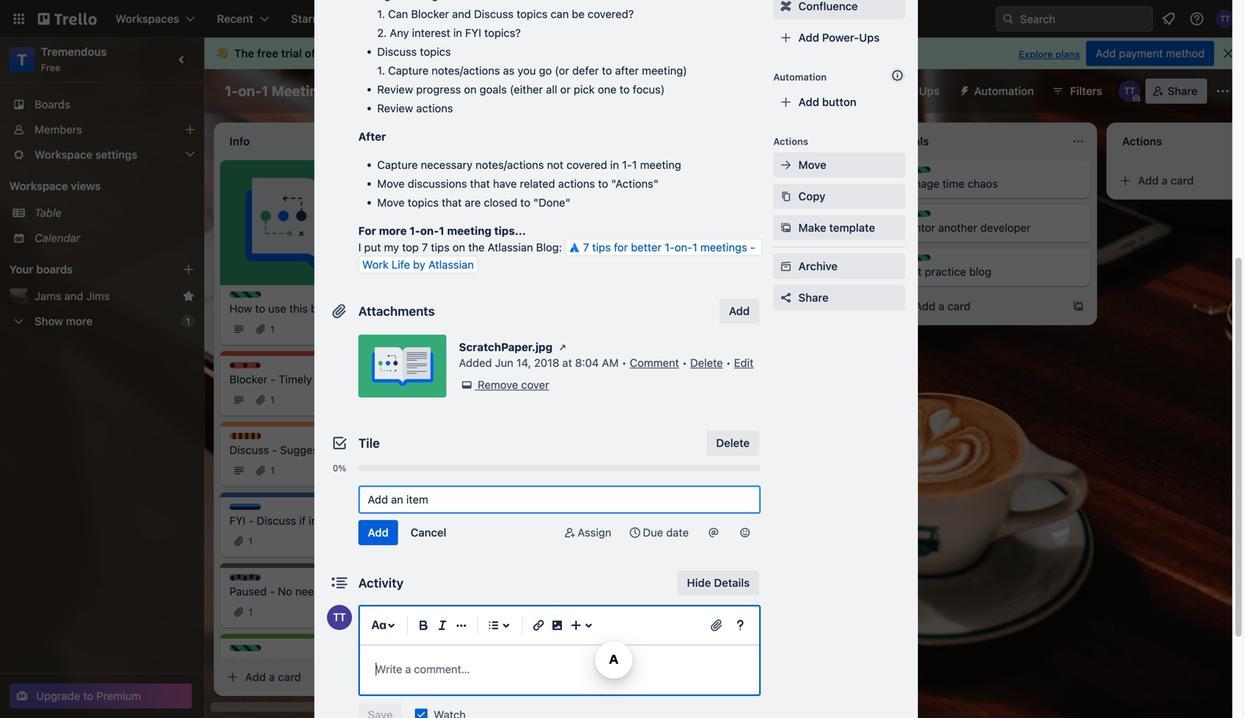 Task type: describe. For each thing, give the bounding box(es) containing it.
blocker blocker - timely discussion (#4)
[[230, 363, 394, 386]]

to right one
[[620, 83, 630, 96]]

on inside for more 1-on-1 meeting tips... i put my top 7 tips on the atlassian blog:
[[453, 241, 466, 254]]

blocker down use on the top
[[245, 363, 280, 374]]

sm image right date
[[706, 525, 722, 541]]

1 inside for more 1-on-1 meeting tips... i put my top 7 tips on the atlassian blog:
[[439, 224, 445, 237]]

upgrade to premium
[[36, 690, 141, 703]]

(#4)
[[372, 373, 394, 386]]

confluence
[[779, 85, 838, 98]]

archive
[[799, 260, 838, 273]]

1 horizontal spatial terry turtle (terryturtle) image
[[1216, 9, 1235, 28]]

fyi fyi - discuss if interested (#6)
[[230, 505, 385, 528]]

discuss i've drafted my goals for the next few months. any feedback?
[[453, 227, 620, 266]]

Main content area, start typing to enter text. text field
[[376, 661, 744, 679]]

primary element
[[0, 0, 1245, 38]]

attachments
[[359, 304, 435, 319]]

blog
[[970, 265, 992, 278]]

discuss left suggested
[[230, 444, 269, 457]]

add board image
[[182, 263, 195, 276]]

x,
[[561, 177, 572, 190]]

interested
[[309, 515, 360, 528]]

power-ups
[[883, 85, 940, 98]]

make template
[[799, 221, 876, 234]]

goal for how
[[245, 293, 266, 304]]

sm image for the due date link
[[627, 525, 643, 541]]

be
[[572, 7, 585, 20]]

remove cover link
[[459, 377, 550, 393]]

goal best practice blog
[[900, 256, 992, 278]]

goal goal (#1)
[[230, 646, 276, 669]]

discuss - suggested topic (#3) link
[[230, 443, 406, 458]]

have
[[493, 177, 517, 190]]

0 vertical spatial delete
[[691, 357, 723, 370]]

we
[[620, 177, 634, 190]]

closed
[[484, 196, 518, 209]]

color: orange, title: "discuss" element for new training program
[[676, 167, 708, 173]]

attach and insert link image
[[709, 618, 725, 634]]

actions inside capture necessary notes/actions not covered in 1-1 meeting move discussions that have related actions to "actions" move topics that are closed to "done"
[[558, 177, 595, 190]]

meeting inside capture necessary notes/actions not covered in 1-1 meeting move discussions that have related actions to "actions" move topics that are closed to "done"
[[640, 158, 682, 171]]

can inside the 1. can blocker and discuss topics can be covered? 2. any interest in fyi topics? discuss topics 1.  capture notes/actions as you go (or defer to after meeting) review progress on goals (either all or pick one to focus) review actions
[[551, 7, 569, 20]]

1 inside capture necessary notes/actions not covered in 1-1 meeting move discussions that have related actions to "actions" move topics that are closed to "done"
[[632, 158, 637, 171]]

jun
[[495, 357, 514, 370]]

more for for
[[379, 224, 407, 237]]

back to home image
[[38, 6, 97, 31]]

sm image for make template link
[[778, 220, 794, 236]]

t link
[[9, 47, 35, 72]]

the for blocker
[[453, 177, 472, 190]]

new training program
[[676, 177, 786, 190]]

(either
[[510, 83, 543, 96]]

can inside the 1. can blocker and discuss topics can be covered? 2. any interest in fyi topics? discuss topics 1.  capture notes/actions as you go (or defer to after meeting) review progress on goals (either all or pick one to focus) review actions
[[388, 7, 408, 20]]

show menu image
[[1216, 83, 1231, 99]]

plans
[[1056, 49, 1081, 60]]

1 vertical spatial delete
[[716, 437, 750, 450]]

color: green, title: "goal" element for mentor another developer
[[900, 211, 936, 223]]

0 horizontal spatial terry turtle (terryturtle) image
[[1119, 80, 1142, 102]]

0 vertical spatial delete link
[[691, 357, 723, 370]]

actions inside the 1. can blocker and discuss topics can be covered? 2. any interest in fyi topics? discuss topics 1.  capture notes/actions as you go (or defer to after meeting) review progress on goals (either all or pick one to focus) review actions
[[416, 102, 453, 115]]

put
[[364, 241, 381, 254]]

7 inside 7 tips for better 1-on-1 meetings - work life by atlassian
[[583, 241, 590, 254]]

few
[[453, 253, 471, 266]]

defer
[[573, 64, 599, 77]]

workspace
[[9, 180, 68, 193]]

comment link
[[630, 357, 680, 370]]

due
[[643, 526, 664, 539]]

hide details link
[[678, 571, 760, 596]]

for more 1-on-1 meeting tips... i put my top 7 tips on the atlassian blog:
[[359, 224, 565, 254]]

you inside the 1. can blocker and discuss topics can be covered? 2. any interest in fyi topics? discuss topics 1.  capture notes/actions as you go (or defer to after meeting) review progress on goals (either all or pick one to focus) review actions
[[518, 64, 536, 77]]

ups inside button
[[919, 85, 940, 98]]

color: blue, title: "fyi" element
[[230, 504, 261, 516]]

0 horizontal spatial share
[[799, 291, 829, 304]]

board link
[[498, 79, 565, 104]]

any for interest
[[390, 26, 409, 39]]

discussions
[[408, 177, 467, 190]]

related
[[520, 177, 555, 190]]

manage time chaos link
[[900, 176, 1082, 192]]

create button
[[456, 6, 510, 31]]

goal left (#1)
[[230, 656, 253, 669]]

the for report?
[[676, 237, 693, 250]]

discuss down 2.
[[377, 45, 417, 58]]

2018
[[534, 357, 560, 370]]

button
[[823, 96, 857, 109]]

open information menu image
[[1190, 11, 1205, 27]]

on- inside board name text field
[[238, 83, 262, 99]]

the for next
[[579, 237, 596, 250]]

goal mentor another developer
[[900, 212, 1031, 234]]

trial
[[281, 47, 302, 60]]

0 vertical spatial move
[[799, 158, 827, 171]]

goals inside the 1. can blocker and discuss topics can be covered? 2. any interest in fyi topics? discuss topics 1.  capture notes/actions as you go (or defer to after meeting) review progress on goals (either all or pick one to focus) review actions
[[480, 83, 507, 96]]

1 vertical spatial and
[[64, 290, 83, 303]]

the inside for more 1-on-1 meeting tips... i put my top 7 tips on the atlassian blog:
[[468, 241, 485, 254]]

better
[[631, 241, 662, 254]]

fyi up color: black, title: "paused" element
[[230, 515, 246, 528]]

any for feedback?
[[518, 253, 538, 266]]

more formatting image
[[452, 616, 471, 635]]

for inside 7 tips for better 1-on-1 meetings - work life by atlassian
[[614, 241, 628, 254]]

1 down use on the top
[[270, 324, 275, 335]]

progress
[[416, 83, 461, 96]]

1 horizontal spatial share
[[1168, 85, 1198, 98]]

more for show
[[66, 315, 93, 328]]

after
[[359, 130, 386, 143]]

discussion
[[315, 373, 369, 386]]

meetings
[[701, 241, 748, 254]]

goal for manage
[[915, 167, 936, 178]]

banner containing 👋
[[204, 38, 1245, 69]]

1 vertical spatial delete link
[[707, 431, 760, 456]]

0 horizontal spatial premium
[[96, 690, 141, 703]]

discuss
[[337, 585, 375, 598]]

payment
[[1120, 47, 1164, 60]]

2 vertical spatial move
[[377, 196, 405, 209]]

up
[[724, 85, 739, 98]]

to inside goal how to use this board
[[255, 302, 265, 315]]

link image
[[529, 616, 548, 635]]

meeting)
[[642, 64, 687, 77]]

automation inside button
[[975, 85, 1035, 98]]

of
[[305, 47, 316, 60]]

1 horizontal spatial that
[[470, 177, 490, 190]]

text styles image
[[370, 616, 388, 635]]

sm image up at
[[555, 340, 571, 355]]

Search field
[[1015, 7, 1153, 31]]

to inside paused paused - no need to discuss (#0)
[[324, 585, 334, 598]]

the for 👋
[[234, 47, 254, 60]]

jams and jims
[[35, 290, 110, 303]]

hide
[[687, 577, 711, 590]]

added
[[459, 357, 492, 370]]

0%
[[333, 464, 346, 474]]

0 horizontal spatial for
[[426, 47, 441, 60]]

go
[[539, 64, 552, 77]]

calendar power-up link
[[613, 79, 748, 104]]

date
[[667, 526, 689, 539]]

1- inside for more 1-on-1 meeting tips... i put my top 7 tips on the atlassian blog:
[[410, 224, 420, 237]]

ended
[[390, 47, 423, 60]]

next
[[599, 237, 620, 250]]

1 down color: blue, title: "fyi" element
[[248, 536, 253, 547]]

tips...
[[494, 224, 526, 237]]

best
[[900, 265, 922, 278]]

paused left need
[[245, 576, 279, 587]]

color: black, title: "paused" element
[[230, 575, 279, 587]]

0 notifications image
[[1160, 9, 1179, 28]]

discuss up topics?
[[474, 7, 514, 20]]

jims
[[86, 290, 110, 303]]

sm image for the automation button
[[953, 79, 975, 101]]

method
[[1167, 47, 1205, 60]]

color: green, title: "goal" element for manage time chaos
[[900, 167, 936, 178]]

on inside blocker the team is stuck on x, how can we move forward?
[[546, 177, 558, 190]]

boards link
[[0, 92, 204, 117]]

add inside the add button button
[[799, 96, 820, 109]]

color: orange, title: "discuss" element for discuss - suggested topic (#3)
[[230, 433, 281, 445]]

1 vertical spatial that
[[442, 196, 462, 209]]

your boards
[[9, 263, 73, 276]]

1 inside board name text field
[[262, 83, 268, 99]]

add inside add button
[[729, 305, 750, 318]]

capture inside capture necessary notes/actions not covered in 1-1 meeting move discussions that have related actions to "actions" move topics that are closed to "done"
[[377, 158, 418, 171]]

mentor another developer link
[[900, 220, 1082, 236]]

move
[[453, 193, 480, 206]]

and inside the 1. can blocker and discuss topics can be covered? 2. any interest in fyi topics? discuss topics 1.  capture notes/actions as you go (or defer to after meeting) review progress on goals (either all or pick one to focus) review actions
[[452, 7, 471, 20]]

sm image for archive link
[[778, 259, 794, 274]]

program
[[743, 177, 786, 190]]

1 down blocker blocker - timely discussion (#4)
[[270, 395, 275, 406]]

color: green, title: "goal" element for how to use this board
[[230, 292, 266, 304]]

1 horizontal spatial share button
[[1146, 79, 1208, 104]]

search image
[[1003, 13, 1015, 25]]

report?
[[696, 237, 732, 250]]

to right the how
[[598, 177, 609, 190]]

assign
[[578, 526, 612, 539]]

tremendous inside banner
[[444, 47, 510, 60]]

1- inside board name text field
[[225, 83, 238, 99]]

1. can blocker and discuss topics can be covered? 2. any interest in fyi topics? discuss topics 1.  capture notes/actions as you go (or defer to after meeting) review progress on goals (either all or pick one to focus) review actions
[[377, 7, 687, 115]]

1 down 'discuss discuss - suggested topic (#3)'
[[270, 466, 275, 477]]

how
[[575, 177, 596, 190]]

blocker the team is stuck on x, how can we move forward?
[[453, 167, 634, 206]]

- inside 7 tips for better 1-on-1 meetings - work life by atlassian
[[751, 241, 756, 254]]

another
[[939, 221, 978, 234]]

color: orange, title: "discuss" element for i've drafted my goals for the next few months. any feedback?
[[453, 226, 504, 238]]

starred icon image
[[182, 290, 195, 303]]

manage
[[900, 177, 940, 190]]

paused left no
[[230, 585, 267, 598]]

atlassian inside for more 1-on-1 meeting tips... i put my top 7 tips on the atlassian blog:
[[488, 241, 533, 254]]

please
[[721, 221, 754, 234]]

editor toolbar toolbar
[[366, 613, 753, 639]]

you inside can you please give feedback on the report?
[[699, 221, 718, 234]]

can inside can you please give feedback on the report?
[[676, 221, 696, 234]]

board
[[311, 302, 340, 315]]

power-ups button
[[851, 79, 950, 104]]

to down "stuck"
[[521, 196, 531, 209]]

notes/actions inside capture necessary notes/actions not covered in 1-1 meeting move discussions that have related actions to "actions" move topics that are closed to "done"
[[476, 158, 544, 171]]



Task type: locate. For each thing, give the bounding box(es) containing it.
color: orange, title: "discuss" element up new
[[676, 167, 708, 173]]

i
[[359, 241, 361, 254]]

topics down discussions on the top of page
[[408, 196, 439, 209]]

1 horizontal spatial premium
[[318, 47, 366, 60]]

1 vertical spatial share button
[[774, 285, 906, 311]]

goal down color: black, title: "paused" element
[[245, 646, 266, 657]]

"actions"
[[612, 177, 659, 190]]

power- up the confluence
[[823, 31, 860, 44]]

due date
[[643, 526, 689, 539]]

blocker up interest at the left of page
[[411, 7, 449, 20]]

actions down covered
[[558, 177, 595, 190]]

move link
[[774, 153, 906, 178]]

color: orange, title: "discuss" element
[[676, 167, 708, 173], [453, 226, 504, 238], [230, 433, 281, 445]]

tremendous up free
[[41, 45, 107, 58]]

terry turtle (terryturtle) image
[[327, 605, 352, 631]]

0 vertical spatial calendar
[[640, 85, 685, 98]]

your
[[9, 263, 33, 276]]

remove
[[478, 379, 518, 392]]

details
[[714, 577, 750, 590]]

1- up "top"
[[410, 224, 420, 237]]

1 horizontal spatial more
[[379, 224, 407, 237]]

the inside banner
[[234, 47, 254, 60]]

0 horizontal spatial on-
[[238, 83, 262, 99]]

1- inside capture necessary notes/actions not covered in 1-1 meeting move discussions that have related actions to "actions" move topics that are closed to "done"
[[622, 158, 632, 171]]

color: red, title: "blocker" element up move
[[453, 167, 503, 178]]

sm image up 'add power-ups' link
[[778, 0, 794, 14]]

1 horizontal spatial can
[[599, 177, 617, 190]]

the up move
[[453, 177, 472, 190]]

new training program link
[[676, 176, 859, 192]]

2 tips from the left
[[592, 241, 611, 254]]

1 horizontal spatial the
[[579, 237, 596, 250]]

color: green, title: "goal" element down color: black, title: "paused" element
[[230, 646, 266, 657]]

1 inside 7 tips for better 1-on-1 meetings - work life by atlassian
[[693, 241, 698, 254]]

color: red, title: "blocker" element for blocker - timely discussion (#4)
[[230, 362, 280, 374]]

remove cover
[[478, 379, 550, 392]]

for inside discuss i've drafted my goals for the next few months. any feedback?
[[562, 237, 576, 250]]

make template link
[[774, 215, 906, 241]]

- inside blocker blocker - timely discussion (#4)
[[271, 373, 276, 386]]

- inside fyi fyi - discuss if interested (#6)
[[249, 515, 254, 528]]

board
[[525, 85, 556, 98]]

7 inside for more 1-on-1 meeting tips... i put my top 7 tips on the atlassian blog:
[[422, 241, 428, 254]]

14,
[[517, 357, 531, 370]]

0 vertical spatial color: orange, title: "discuss" element
[[676, 167, 708, 173]]

premium inside banner
[[318, 47, 366, 60]]

1 vertical spatial atlassian
[[429, 258, 474, 271]]

months.
[[474, 253, 515, 266]]

color: orange, title: "discuss" element down the are
[[453, 226, 504, 238]]

discuss
[[474, 7, 514, 20], [377, 45, 417, 58], [469, 227, 504, 238], [245, 434, 281, 445], [230, 444, 269, 457], [257, 515, 296, 528]]

cancel
[[411, 526, 447, 539]]

add inside add payment method button
[[1096, 47, 1117, 60]]

can inside blocker the team is stuck on x, how can we move forward?
[[599, 177, 617, 190]]

the right 👋
[[234, 47, 254, 60]]

0 vertical spatial ups
[[860, 31, 880, 44]]

share down archive
[[799, 291, 829, 304]]

0 vertical spatial and
[[452, 7, 471, 20]]

calendar
[[640, 85, 685, 98], [35, 232, 80, 245]]

sm image left archive
[[778, 259, 794, 274]]

sm image inside the due date link
[[627, 525, 643, 541]]

goal for goal
[[245, 646, 266, 657]]

color: red, title: "blocker" element for the team is stuck on x, how can we move forward?
[[453, 167, 503, 178]]

notes/actions inside the 1. can blocker and discuss topics can be covered? 2. any interest in fyi topics? discuss topics 1.  capture notes/actions as you go (or defer to after meeting) review progress on goals (either all or pick one to focus) review actions
[[432, 64, 500, 77]]

blocker left the timely
[[230, 373, 268, 386]]

1 1. from the top
[[377, 7, 385, 20]]

(#6)
[[363, 515, 385, 528]]

capture down ended
[[388, 64, 429, 77]]

to up one
[[602, 64, 612, 77]]

agenda
[[330, 83, 382, 99]]

goal inside goal best practice blog
[[915, 256, 936, 267]]

in inside capture necessary notes/actions not covered in 1-1 meeting move discussions that have related actions to "actions" move topics that are closed to "done"
[[611, 158, 619, 171]]

1- inside 7 tips for better 1-on-1 meetings - work life by atlassian
[[665, 241, 675, 254]]

tips inside 7 tips for better 1-on-1 meetings - work life by atlassian
[[592, 241, 611, 254]]

1 vertical spatial color: orange, title: "discuss" element
[[453, 226, 504, 238]]

Board name text field
[[217, 79, 390, 104]]

add
[[799, 31, 820, 44], [1096, 47, 1117, 60], [799, 96, 820, 109], [1139, 174, 1159, 187], [915, 300, 936, 313], [729, 305, 750, 318], [469, 347, 489, 360], [245, 671, 266, 684]]

stuck
[[515, 177, 543, 190]]

0 vertical spatial capture
[[388, 64, 429, 77]]

fyi left the if
[[245, 505, 260, 516]]

7 right "top"
[[422, 241, 428, 254]]

in inside the 1. can blocker and discuss topics can be covered? 2. any interest in fyi topics? discuss topics 1.  capture notes/actions as you go (or defer to after meeting) review progress on goals (either all or pick one to focus) review actions
[[454, 26, 462, 39]]

goal for mentor
[[915, 212, 936, 223]]

1 vertical spatial goals
[[532, 237, 559, 250]]

more up "top"
[[379, 224, 407, 237]]

discuss left the if
[[257, 515, 296, 528]]

wave image
[[217, 46, 228, 61]]

meeting inside for more 1-on-1 meeting tips... i put my top 7 tips on the atlassian blog:
[[447, 224, 492, 237]]

capture inside the 1. can blocker and discuss topics can be covered? 2. any interest in fyi topics? discuss topics 1.  capture notes/actions as you go (or defer to after meeting) review progress on goals (either all or pick one to focus) review actions
[[388, 64, 429, 77]]

1 vertical spatial can
[[599, 177, 617, 190]]

0 horizontal spatial the
[[234, 47, 254, 60]]

my inside discuss i've drafted my goals for the next few months. any feedback?
[[514, 237, 529, 250]]

add inside 'add power-ups' link
[[799, 31, 820, 44]]

sm image right 'give'
[[778, 220, 794, 236]]

2 vertical spatial topics
[[408, 196, 439, 209]]

for left the 'better'
[[614, 241, 628, 254]]

covered
[[567, 158, 608, 171]]

color: green, title: "goal" element for best practice blog
[[900, 255, 936, 267]]

1 vertical spatial can
[[676, 221, 696, 234]]

0 vertical spatial in
[[454, 26, 462, 39]]

1 vertical spatial actions
[[558, 177, 595, 190]]

sm image right power-ups
[[953, 79, 975, 101]]

power- inside button
[[883, 85, 919, 98]]

1- down 'wave' 'icon'
[[225, 83, 238, 99]]

power- for up
[[688, 85, 724, 98]]

sm image inside archive link
[[778, 259, 794, 274]]

color: orange, title: "discuss" element up color: blue, title: "fyi" element
[[230, 433, 281, 445]]

sm image inside assign link
[[562, 525, 578, 541]]

feedback?
[[540, 253, 593, 266]]

0 horizontal spatial automation
[[774, 72, 827, 83]]

1 horizontal spatial atlassian
[[488, 241, 533, 254]]

on left drafted
[[453, 241, 466, 254]]

filters button
[[1047, 79, 1108, 104]]

- down "please"
[[751, 241, 756, 254]]

star or unstar board image
[[399, 85, 412, 98]]

1 vertical spatial calendar
[[35, 232, 80, 245]]

premium right upgrade
[[96, 690, 141, 703]]

actions down progress
[[416, 102, 453, 115]]

-
[[751, 241, 756, 254], [271, 373, 276, 386], [272, 444, 277, 457], [249, 515, 254, 528], [270, 585, 275, 598]]

1 vertical spatial more
[[66, 315, 93, 328]]

tips
[[431, 241, 450, 254], [592, 241, 611, 254]]

calendar down meeting)
[[640, 85, 685, 98]]

image image
[[548, 616, 567, 635]]

add payment method button
[[1087, 41, 1215, 66]]

1 horizontal spatial goals
[[532, 237, 559, 250]]

ups left the automation button
[[919, 85, 940, 98]]

on inside can you please give feedback on the report?
[[831, 221, 844, 234]]

give
[[757, 221, 778, 234]]

0 horizontal spatial power-
[[688, 85, 724, 98]]

👋
[[217, 47, 228, 60]]

1 horizontal spatial you
[[699, 221, 718, 234]]

ups
[[860, 31, 880, 44], [919, 85, 940, 98]]

explore plans
[[1019, 49, 1081, 60]]

notes/actions up private
[[432, 64, 500, 77]]

discuss down the timely
[[245, 434, 281, 445]]

sm image for move link
[[778, 157, 794, 173]]

terry turtle (terryturtle) image
[[1216, 9, 1235, 28], [1119, 80, 1142, 102]]

on- inside for more 1-on-1 meeting tips... i put my top 7 tips on the atlassian blog:
[[420, 224, 439, 237]]

goal down manage
[[915, 212, 936, 223]]

- for fyi - discuss if interested (#6)
[[249, 515, 254, 528]]

sm image
[[778, 0, 794, 14], [953, 79, 975, 101], [778, 157, 794, 173], [778, 259, 794, 274], [627, 525, 643, 541], [738, 525, 753, 541]]

7 tips for better 1-on-1 meetings - work life by atlassian button
[[359, 239, 763, 274]]

sm image up details
[[738, 525, 753, 541]]

2 vertical spatial on-
[[675, 241, 693, 254]]

more down jams and jims in the left of the page
[[66, 315, 93, 328]]

sm image for remove cover link
[[459, 377, 475, 393]]

0 vertical spatial actions
[[416, 102, 453, 115]]

1 vertical spatial review
[[377, 102, 413, 115]]

time
[[943, 177, 965, 190]]

atlassian inside 7 tips for better 1-on-1 meetings - work life by atlassian
[[429, 258, 474, 271]]

0 horizontal spatial can
[[551, 7, 569, 20]]

0 vertical spatial goals
[[480, 83, 507, 96]]

0 horizontal spatial any
[[390, 26, 409, 39]]

covered?
[[588, 7, 634, 20]]

0 horizontal spatial in
[[454, 26, 462, 39]]

no
[[278, 585, 292, 598]]

goal inside goal mentor another developer
[[915, 212, 936, 223]]

tips inside for more 1-on-1 meeting tips... i put my top 7 tips on the atlassian blog:
[[431, 241, 450, 254]]

fyi inside the 1. can blocker and discuss topics can be covered? 2. any interest in fyi topics? discuss topics 1.  capture notes/actions as you go (or defer to after meeting) review progress on goals (either all or pick one to focus) review actions
[[465, 26, 482, 39]]

1 vertical spatial automation
[[975, 85, 1035, 98]]

goal inside goal how to use this board
[[245, 293, 266, 304]]

meeting up ""actions"" at top
[[640, 158, 682, 171]]

pick
[[574, 83, 595, 96]]

1- right the 'better'
[[665, 241, 675, 254]]

this
[[289, 302, 308, 315]]

1 horizontal spatial any
[[518, 253, 538, 266]]

topics inside capture necessary notes/actions not covered in 1-1 meeting move discussions that have related actions to "actions" move topics that are closed to "done"
[[408, 196, 439, 209]]

calendar for calendar
[[35, 232, 80, 245]]

0 vertical spatial meeting
[[640, 158, 682, 171]]

topics up topics?
[[517, 7, 548, 20]]

0 horizontal spatial meeting
[[447, 224, 492, 237]]

sm image for copy link at the right of the page
[[778, 189, 794, 204]]

my left "top"
[[384, 241, 399, 254]]

create
[[466, 12, 500, 25]]

on right make
[[831, 221, 844, 234]]

for down interest at the left of page
[[426, 47, 441, 60]]

2 review from the top
[[377, 102, 413, 115]]

7 tips for better 1-on-1 meetings - work life by atlassian
[[362, 241, 759, 271]]

sm image down actions
[[778, 157, 794, 173]]

0 horizontal spatial atlassian
[[429, 258, 474, 271]]

italic ⌘i image
[[433, 616, 452, 635]]

0 vertical spatial the
[[234, 47, 254, 60]]

color: green, title: "goal" element
[[900, 167, 936, 178], [900, 211, 936, 223], [900, 255, 936, 267], [230, 292, 266, 304], [230, 646, 266, 657]]

0 vertical spatial topics
[[517, 7, 548, 20]]

forward?
[[483, 193, 528, 206]]

0 horizontal spatial can
[[388, 7, 408, 20]]

my left blog:
[[514, 237, 529, 250]]

customize views image
[[573, 83, 589, 99]]

create from template… image
[[849, 272, 862, 285], [1073, 300, 1085, 313], [626, 348, 639, 360], [403, 672, 415, 684]]

on left x,
[[546, 177, 558, 190]]

1 vertical spatial you
[[699, 221, 718, 234]]

add payment method
[[1096, 47, 1205, 60]]

blocker - timely discussion (#4) link
[[230, 372, 406, 388]]

discuss inside fyi fyi - discuss if interested (#6)
[[257, 515, 296, 528]]

1 vertical spatial terry turtle (terryturtle) image
[[1119, 80, 1142, 102]]

1 vertical spatial premium
[[96, 690, 141, 703]]

sm image
[[778, 189, 794, 204], [778, 220, 794, 236], [555, 340, 571, 355], [459, 377, 475, 393], [562, 525, 578, 541], [706, 525, 722, 541]]

1 vertical spatial 1.
[[377, 64, 385, 77]]

goal left use on the top
[[245, 293, 266, 304]]

automation down explore
[[975, 85, 1035, 98]]

open help dialog image
[[731, 616, 750, 635]]

0 vertical spatial any
[[390, 26, 409, 39]]

1 left meetings
[[693, 241, 698, 254]]

and
[[452, 7, 471, 20], [64, 290, 83, 303]]

interest
[[412, 26, 451, 39]]

2 horizontal spatial the
[[676, 237, 693, 250]]

to right upgrade
[[83, 690, 93, 703]]

1 horizontal spatial my
[[514, 237, 529, 250]]

- for blocker - timely discussion (#4)
[[271, 373, 276, 386]]

1 horizontal spatial meeting
[[640, 158, 682, 171]]

can up report?
[[676, 221, 696, 234]]

or
[[561, 83, 571, 96]]

blocker inside blocker the team is stuck on x, how can we move forward?
[[469, 167, 503, 178]]

any inside the 1. can blocker and discuss topics can be covered? 2. any interest in fyi topics? discuss topics 1.  capture notes/actions as you go (or defer to after meeting) review progress on goals (either all or pick one to focus) review actions
[[390, 26, 409, 39]]

on inside the 1. can blocker and discuss topics can be covered? 2. any interest in fyi topics? discuss topics 1.  capture notes/actions as you go (or defer to after meeting) review progress on goals (either all or pick one to focus) review actions
[[464, 83, 477, 96]]

0 vertical spatial can
[[388, 7, 408, 20]]

- for discuss - suggested topic (#3)
[[272, 444, 277, 457]]

1 down starred icon
[[186, 316, 190, 327]]

add power-ups
[[799, 31, 880, 44]]

goal down the mentor
[[915, 256, 936, 267]]

goal inside goal manage time chaos
[[915, 167, 936, 178]]

1 tips from the left
[[431, 241, 450, 254]]

1-on-1 meeting agenda
[[225, 83, 382, 99]]

the inside discuss i've drafted my goals for the next few months. any feedback?
[[579, 237, 596, 250]]

2 horizontal spatial color: orange, title: "discuss" element
[[676, 167, 708, 173]]

tremendous link
[[41, 45, 107, 58]]

banner
[[204, 38, 1245, 69]]

1 vertical spatial move
[[377, 177, 405, 190]]

0 horizontal spatial you
[[518, 64, 536, 77]]

1 horizontal spatial power-
[[823, 31, 860, 44]]

you right as
[[518, 64, 536, 77]]

0 vertical spatial that
[[470, 177, 490, 190]]

automation up the confluence
[[774, 72, 827, 83]]

- left the timely
[[271, 373, 276, 386]]

mentor
[[900, 221, 936, 234]]

goal manage time chaos
[[900, 167, 999, 190]]

1 review from the top
[[377, 83, 413, 96]]

1 left meeting
[[262, 83, 268, 99]]

move up put
[[377, 196, 405, 209]]

1 horizontal spatial for
[[562, 237, 576, 250]]

color: red, title: "blocker" element
[[453, 167, 503, 178], [230, 362, 280, 374]]

review
[[377, 83, 413, 96], [377, 102, 413, 115]]

to right need
[[324, 585, 334, 598]]

copy link
[[774, 184, 906, 209]]

the inside blocker the team is stuck on x, how can we move forward?
[[453, 177, 472, 190]]

1 vertical spatial the
[[453, 177, 472, 190]]

0 vertical spatial terry turtle (terryturtle) image
[[1216, 9, 1235, 28]]

discuss inside discuss i've drafted my goals for the next few months. any feedback?
[[469, 227, 504, 238]]

my inside for more 1-on-1 meeting tips... i put my top 7 tips on the atlassian blog:
[[384, 241, 399, 254]]

1 horizontal spatial on-
[[420, 224, 439, 237]]

2 7 from the left
[[583, 241, 590, 254]]

1 horizontal spatial can
[[676, 221, 696, 234]]

one
[[598, 83, 617, 96]]

1- up "we"
[[622, 158, 632, 171]]

1 vertical spatial on-
[[420, 224, 439, 237]]

terry turtle (terryturtle) image right open information menu image at the right of page
[[1216, 9, 1235, 28]]

terry turtle (terryturtle) image down 'payment'
[[1119, 80, 1142, 102]]

0 horizontal spatial the
[[468, 241, 485, 254]]

at
[[563, 357, 572, 370]]

discuss up months.
[[469, 227, 504, 238]]

goal how to use this board
[[230, 293, 340, 315]]

move left discussions on the top of page
[[377, 177, 405, 190]]

lists image
[[484, 616, 503, 635]]

paused paused - no need to discuss (#0)
[[230, 576, 400, 598]]

power- right 'button' at right
[[883, 85, 919, 98]]

for
[[426, 47, 441, 60], [562, 237, 576, 250], [614, 241, 628, 254]]

1 horizontal spatial automation
[[975, 85, 1035, 98]]

color: green, title: "goal" element for goal (#1)
[[230, 646, 266, 657]]

bold ⌘b image
[[414, 616, 433, 635]]

timely
[[279, 373, 312, 386]]

copy
[[799, 190, 826, 203]]

Add an item text field
[[359, 486, 761, 514]]

sm image inside make template link
[[778, 220, 794, 236]]

best practice blog link
[[900, 264, 1082, 280]]

tremendous
[[41, 45, 107, 58], [444, 47, 510, 60]]

necessary
[[421, 158, 473, 171]]

can you please give feedback on the report?
[[676, 221, 844, 250]]

confluence button
[[752, 79, 848, 104]]

all
[[546, 83, 558, 96]]

- inside paused paused - no need to discuss (#0)
[[270, 585, 275, 598]]

notes/actions up is
[[476, 158, 544, 171]]

add button
[[720, 299, 760, 324]]

review down ended
[[377, 83, 413, 96]]

blocker
[[411, 7, 449, 20], [469, 167, 503, 178], [245, 363, 280, 374], [230, 373, 268, 386]]

7 left next on the top left of the page
[[583, 241, 590, 254]]

for up feedback?
[[562, 237, 576, 250]]

1 horizontal spatial actions
[[558, 177, 595, 190]]

on right progress
[[464, 83, 477, 96]]

your boards with 2 items element
[[9, 260, 159, 279]]

sm image for assign link
[[562, 525, 578, 541]]

how
[[230, 302, 252, 315]]

automation button
[[953, 79, 1044, 104]]

life
[[392, 258, 410, 271]]

atlassian down i've
[[429, 258, 474, 271]]

cover
[[521, 379, 550, 392]]

1 vertical spatial ups
[[919, 85, 940, 98]]

power- for ups
[[823, 31, 860, 44]]

- inside 'discuss discuss - suggested topic (#3)'
[[272, 444, 277, 457]]

goal for best
[[915, 256, 936, 267]]

1 horizontal spatial color: red, title: "blocker" element
[[453, 167, 503, 178]]

calendar for calendar power-up
[[640, 85, 685, 98]]

1 horizontal spatial and
[[452, 7, 471, 20]]

2.
[[377, 26, 387, 39]]

ups up power-ups button
[[860, 31, 880, 44]]

0 horizontal spatial that
[[442, 196, 462, 209]]

jams and jims link
[[35, 289, 176, 304]]

make
[[799, 221, 827, 234]]

blocker inside the 1. can blocker and discuss topics can be covered? 2. any interest in fyi topics? discuss topics 1.  capture notes/actions as you go (or defer to after meeting) review progress on goals (either all or pick one to focus) review actions
[[411, 7, 449, 20]]

1 horizontal spatial in
[[611, 158, 619, 171]]

0 vertical spatial you
[[518, 64, 536, 77]]

1 vertical spatial topics
[[420, 45, 451, 58]]

sm image down add an item text box
[[562, 525, 578, 541]]

meeting down the are
[[447, 224, 492, 237]]

0 vertical spatial atlassian
[[488, 241, 533, 254]]

atlassian down tips...
[[488, 241, 533, 254]]

tremendous down topics?
[[444, 47, 510, 60]]

can up ended
[[388, 7, 408, 20]]

goals inside discuss i've drafted my goals for the next few months. any feedback?
[[532, 237, 559, 250]]

color: green, title: "goal" element left use on the top
[[230, 292, 266, 304]]

any inside discuss i've drafted my goals for the next few months. any feedback?
[[518, 253, 538, 266]]

0 horizontal spatial goals
[[480, 83, 507, 96]]

1 horizontal spatial calendar
[[640, 85, 685, 98]]

blocker left is
[[469, 167, 503, 178]]

2 1. from the top
[[377, 64, 385, 77]]

the inside can you please give feedback on the report?
[[676, 237, 693, 250]]

0 vertical spatial share button
[[1146, 79, 1208, 104]]

1 horizontal spatial 7
[[583, 241, 590, 254]]

0 vertical spatial share
[[1168, 85, 1198, 98]]

1 up ""actions"" at top
[[632, 158, 637, 171]]

to
[[602, 64, 612, 77], [620, 83, 630, 96], [598, 177, 609, 190], [521, 196, 531, 209], [255, 302, 265, 315], [324, 585, 334, 598], [83, 690, 93, 703]]

0 horizontal spatial tremendous
[[41, 45, 107, 58]]

sm image inside copy link
[[778, 189, 794, 204]]

sm image inside move link
[[778, 157, 794, 173]]

sm image left copy
[[778, 189, 794, 204]]

share down method
[[1168, 85, 1198, 98]]

1 down color: black, title: "paused" element
[[248, 607, 253, 618]]

0 vertical spatial 1.
[[377, 7, 385, 20]]

0 horizontal spatial share button
[[774, 285, 906, 311]]

on- inside 7 tips for better 1-on-1 meetings - work life by atlassian
[[675, 241, 693, 254]]

move up copy
[[799, 158, 827, 171]]

1 vertical spatial color: red, title: "blocker" element
[[230, 362, 280, 374]]

1 vertical spatial share
[[799, 291, 829, 304]]

1 horizontal spatial tips
[[592, 241, 611, 254]]

1 horizontal spatial tremendous
[[444, 47, 510, 60]]

1. down has
[[377, 64, 385, 77]]

- for paused - no need to discuss (#0)
[[270, 585, 275, 598]]

1 vertical spatial meeting
[[447, 224, 492, 237]]

sm image inside the automation button
[[953, 79, 975, 101]]

top
[[402, 241, 419, 254]]

template
[[830, 221, 876, 234]]

2 horizontal spatial for
[[614, 241, 628, 254]]

training
[[702, 177, 740, 190]]

1 7 from the left
[[422, 241, 428, 254]]

None submit
[[359, 521, 398, 546]]

0 horizontal spatial actions
[[416, 102, 453, 115]]

power- right 'focus)'
[[688, 85, 724, 98]]

discuss discuss - suggested topic (#3)
[[230, 434, 388, 457]]

more inside for more 1-on-1 meeting tips... i put my top 7 tips on the atlassian blog:
[[379, 224, 407, 237]]

color: green, title: "goal" element down the mentor
[[900, 255, 936, 267]]

0 horizontal spatial color: red, title: "blocker" element
[[230, 362, 280, 374]]

blog:
[[536, 241, 562, 254]]



Task type: vqa. For each thing, say whether or not it's contained in the screenshot.
bottommost Cards
no



